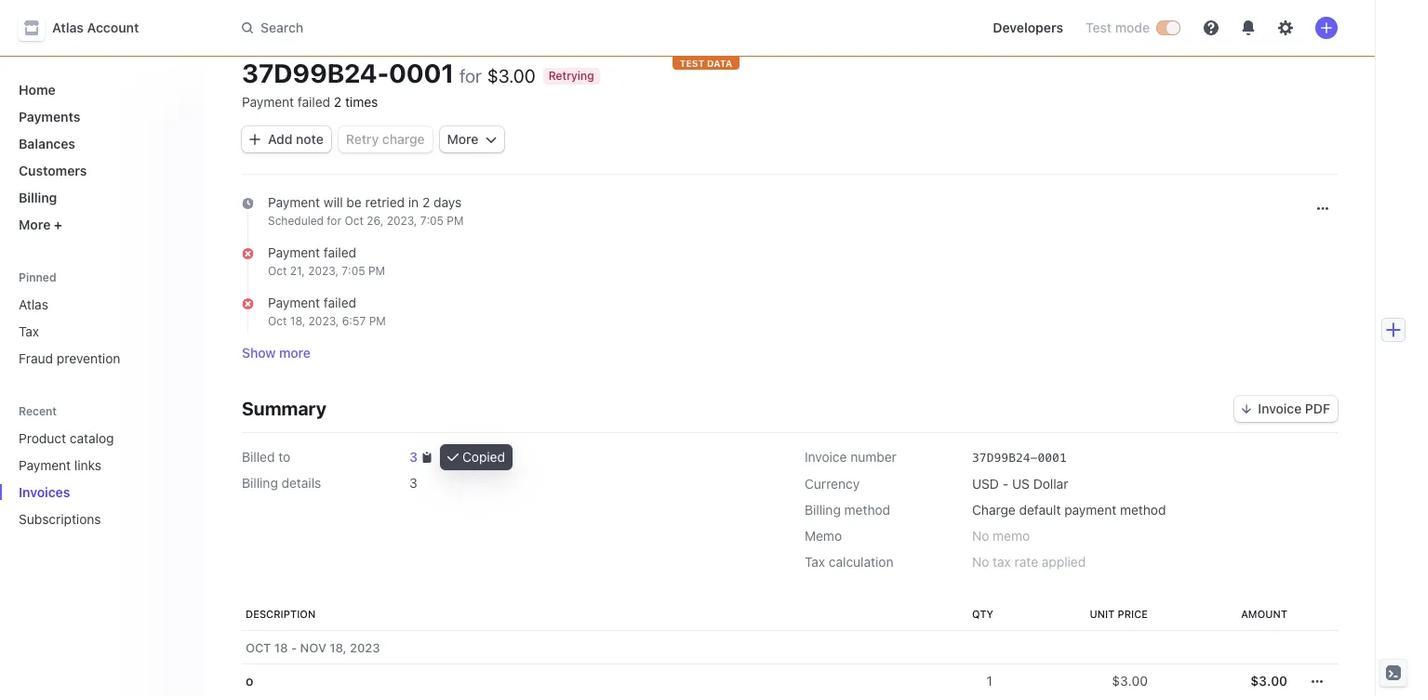 Task type: vqa. For each thing, say whether or not it's contained in the screenshot.
Learn within the End-to-end tax compliance Learn about tax compliance and which parts Stripe Tax handles.
no



Task type: locate. For each thing, give the bounding box(es) containing it.
pm down 26,
[[369, 264, 385, 278]]

dollar
[[1034, 477, 1069, 493]]

billing up more +
[[19, 190, 57, 206]]

2 vertical spatial pm
[[369, 315, 386, 328]]

failed inside 'payment failed oct 18, 2023, 6:57 pm'
[[324, 295, 357, 311]]

1 horizontal spatial billing
[[242, 476, 278, 492]]

1 vertical spatial more
[[19, 217, 51, 233]]

no
[[972, 529, 990, 545], [972, 555, 990, 571]]

pinned element
[[11, 289, 190, 374]]

invoices link down 'links'
[[11, 477, 164, 508]]

atlas inside pinned "element"
[[19, 297, 48, 313]]

1 horizontal spatial method
[[1120, 503, 1166, 519]]

2
[[334, 94, 342, 110], [422, 194, 430, 210]]

payment down 21,
[[268, 295, 320, 311]]

show more
[[242, 345, 311, 361]]

2 right in at the left top
[[422, 194, 430, 210]]

times
[[345, 94, 378, 110]]

1 vertical spatial tax
[[805, 555, 825, 571]]

invoices up the payment failed 2 times
[[242, 34, 293, 49]]

0 vertical spatial for
[[460, 65, 482, 87]]

1 vertical spatial billing
[[242, 476, 278, 492]]

billing for billing
[[19, 190, 57, 206]]

billing inside core navigation links element
[[19, 190, 57, 206]]

7:05
[[420, 214, 444, 228], [342, 264, 365, 278]]

1 vertical spatial failed
[[324, 245, 357, 261]]

invoice pdf button
[[1235, 396, 1338, 423]]

more right charge
[[447, 131, 479, 147]]

0 vertical spatial no
[[972, 529, 990, 545]]

2 vertical spatial billing
[[805, 503, 841, 519]]

more button
[[440, 127, 505, 153]]

0 vertical spatial 18,
[[290, 315, 305, 328]]

$3.00
[[487, 65, 536, 87], [1112, 674, 1148, 690], [1251, 674, 1288, 690]]

1 vertical spatial -
[[291, 642, 297, 656]]

0 horizontal spatial invoice
[[805, 450, 847, 466]]

18,
[[290, 315, 305, 328], [330, 642, 347, 656]]

1 horizontal spatial tax
[[805, 555, 825, 571]]

more inside popup button
[[447, 131, 479, 147]]

1 vertical spatial pm
[[369, 264, 385, 278]]

test
[[680, 58, 705, 69]]

more
[[447, 131, 479, 147], [19, 217, 51, 233]]

2 vertical spatial failed
[[324, 295, 357, 311]]

show more button
[[242, 344, 311, 363]]

pm
[[447, 214, 464, 228], [369, 264, 385, 278], [369, 315, 386, 328]]

1 horizontal spatial svg image
[[1318, 203, 1329, 214]]

1 horizontal spatial invoices
[[242, 34, 293, 49]]

1 vertical spatial svg image
[[1312, 677, 1323, 688]]

payment inside 'payment will be retried in 2 days scheduled for oct 26, 2023, 7:05 pm'
[[268, 194, 320, 210]]

1 vertical spatial atlas
[[19, 297, 48, 313]]

37d99b24-0001 for
[[242, 58, 482, 88]]

nov
[[300, 642, 327, 656]]

subscriptions link
[[11, 504, 164, 535]]

0 horizontal spatial 0001
[[389, 58, 454, 88]]

payment failed 2 times
[[242, 94, 378, 110]]

subscriptions
[[19, 512, 101, 528]]

method right payment
[[1120, 503, 1166, 519]]

1 horizontal spatial more
[[447, 131, 479, 147]]

will
[[324, 194, 343, 210]]

18, up more at the left of page
[[290, 315, 305, 328]]

0 vertical spatial invoices
[[242, 34, 293, 49]]

7:05 inside payment failed oct 21, 2023, 7:05 pm
[[342, 264, 365, 278]]

7:05 up 'payment failed oct 18, 2023, 6:57 pm'
[[342, 264, 365, 278]]

2 method from the left
[[1120, 503, 1166, 519]]

payment links link
[[11, 450, 164, 481]]

customers
[[19, 163, 87, 179]]

1 horizontal spatial invoices link
[[242, 34, 293, 49]]

failed up 6:57
[[324, 295, 357, 311]]

1 vertical spatial 2023,
[[308, 264, 339, 278]]

svg image
[[249, 134, 261, 145], [1312, 677, 1323, 688]]

1 vertical spatial 7:05
[[342, 264, 365, 278]]

billing method
[[805, 503, 891, 519]]

1 3 from the top
[[409, 450, 418, 466]]

37d99b24-
[[242, 58, 389, 88], [972, 452, 1038, 466]]

tax down memo
[[805, 555, 825, 571]]

1 no from the top
[[972, 529, 990, 545]]

1 vertical spatial invoices
[[19, 485, 70, 501]]

2 no from the top
[[972, 555, 990, 571]]

tax
[[19, 324, 39, 340], [805, 555, 825, 571]]

2 left the times
[[334, 94, 342, 110]]

days
[[434, 194, 462, 210]]

oct
[[345, 214, 364, 228], [268, 264, 287, 278], [268, 315, 287, 328], [246, 642, 271, 656]]

invoice
[[1259, 401, 1302, 417], [805, 450, 847, 466]]

retried
[[365, 194, 405, 210]]

billing for billing details
[[242, 476, 278, 492]]

2 horizontal spatial billing
[[805, 503, 841, 519]]

0 horizontal spatial 37d99b24-
[[242, 58, 389, 88]]

method down currency
[[845, 503, 891, 519]]

0 horizontal spatial atlas
[[19, 297, 48, 313]]

payment for payment failed 2 times
[[242, 94, 294, 110]]

tax up fraud
[[19, 324, 39, 340]]

0001 up charge
[[389, 58, 454, 88]]

tax for tax calculation
[[805, 555, 825, 571]]

oct up show more
[[268, 315, 287, 328]]

for down search text box
[[460, 65, 482, 87]]

payments link
[[11, 101, 190, 132]]

0 horizontal spatial 7:05
[[342, 264, 365, 278]]

failed inside payment failed oct 21, 2023, 7:05 pm
[[324, 245, 357, 261]]

2023,
[[387, 214, 417, 228], [308, 264, 339, 278], [309, 315, 339, 328]]

0 vertical spatial tax
[[19, 324, 39, 340]]

for down will
[[327, 214, 342, 228]]

1 vertical spatial 37d99b24-
[[972, 452, 1038, 466]]

1 vertical spatial 0001
[[1038, 452, 1067, 466]]

0 horizontal spatial method
[[845, 503, 891, 519]]

svg image inside more popup button
[[486, 134, 497, 145]]

2 horizontal spatial $3.00
[[1251, 674, 1288, 690]]

invoices link inside recent "element"
[[11, 477, 164, 508]]

1 vertical spatial invoices link
[[11, 477, 164, 508]]

1 horizontal spatial 37d99b24-
[[972, 452, 1038, 466]]

retry charge button
[[338, 127, 432, 153]]

pm down the days
[[447, 214, 464, 228]]

1 horizontal spatial atlas
[[52, 20, 84, 35]]

0 vertical spatial more
[[447, 131, 479, 147]]

pm right 6:57
[[369, 315, 386, 328]]

1 vertical spatial 2
[[422, 194, 430, 210]]

atlas
[[52, 20, 84, 35], [19, 297, 48, 313]]

invoice up currency
[[805, 450, 847, 466]]

0 vertical spatial svg image
[[486, 134, 497, 145]]

18, right nov
[[330, 642, 347, 656]]

- left the us
[[1003, 477, 1009, 493]]

billed
[[242, 450, 275, 466]]

billed to
[[242, 450, 291, 466]]

1 vertical spatial no
[[972, 555, 990, 571]]

$3.00 for 37d99b24-0001
[[487, 65, 536, 87]]

0 vertical spatial 3
[[409, 450, 418, 466]]

1 vertical spatial 18,
[[330, 642, 347, 656]]

0 horizontal spatial svg image
[[249, 134, 261, 145]]

1 horizontal spatial 7:05
[[420, 214, 444, 228]]

no for no memo
[[972, 529, 990, 545]]

2 vertical spatial 2023,
[[309, 315, 339, 328]]

2023, for payment failed oct 21, 2023, 7:05 pm
[[308, 264, 339, 278]]

2023, down in at the left top
[[387, 214, 417, 228]]

0 horizontal spatial $3.00
[[487, 65, 536, 87]]

payment inside 'payment failed oct 18, 2023, 6:57 pm'
[[268, 295, 320, 311]]

37d99b24- up the payment failed 2 times
[[242, 58, 389, 88]]

billing for billing method
[[805, 503, 841, 519]]

add note
[[268, 131, 324, 147]]

0 vertical spatial invoice
[[1259, 401, 1302, 417]]

payment failed oct 18, 2023, 6:57 pm
[[268, 295, 386, 328]]

2023, for payment failed oct 18, 2023, 6:57 pm
[[309, 315, 339, 328]]

0 vertical spatial 0001
[[389, 58, 454, 88]]

-
[[1003, 477, 1009, 493], [291, 642, 297, 656]]

pm inside 'payment will be retried in 2 days scheduled for oct 26, 2023, 7:05 pm'
[[447, 214, 464, 228]]

balances
[[19, 136, 75, 152]]

invoice inside button
[[1259, 401, 1302, 417]]

1 horizontal spatial $3.00
[[1112, 674, 1148, 690]]

payment inside recent "element"
[[19, 458, 71, 474]]

svg image
[[486, 134, 497, 145], [1318, 203, 1329, 214]]

0 vertical spatial atlas
[[52, 20, 84, 35]]

2023, inside payment failed oct 21, 2023, 7:05 pm
[[308, 264, 339, 278]]

settings image
[[1279, 20, 1293, 35]]

data
[[707, 58, 733, 69]]

0 vertical spatial billing
[[19, 190, 57, 206]]

2023, left 6:57
[[309, 315, 339, 328]]

1 horizontal spatial invoice
[[1259, 401, 1302, 417]]

oct down be
[[345, 214, 364, 228]]

3 down 3 'link'
[[409, 476, 417, 492]]

3 link
[[409, 449, 418, 468]]

qty
[[972, 609, 994, 621]]

no down "charge"
[[972, 529, 990, 545]]

developers
[[993, 20, 1064, 35]]

0 horizontal spatial 18,
[[290, 315, 305, 328]]

summary
[[242, 398, 327, 420]]

Search text field
[[231, 11, 756, 45]]

0 vertical spatial 2
[[334, 94, 342, 110]]

0 horizontal spatial more
[[19, 217, 51, 233]]

o
[[246, 674, 253, 690]]

$3.00 down amount
[[1251, 674, 1288, 690]]

payment up scheduled
[[268, 194, 320, 210]]

test mode
[[1086, 20, 1150, 35]]

0 vertical spatial failed
[[298, 94, 330, 110]]

payment will be retried in 2 days scheduled for oct 26, 2023, 7:05 pm
[[268, 194, 464, 228]]

$3.00 down 'search' search field
[[487, 65, 536, 87]]

default
[[1019, 503, 1061, 519]]

pm inside payment failed oct 21, 2023, 7:05 pm
[[369, 264, 385, 278]]

0 horizontal spatial -
[[291, 642, 297, 656]]

2023, inside 'payment failed oct 18, 2023, 6:57 pm'
[[309, 315, 339, 328]]

1 horizontal spatial 2
[[422, 194, 430, 210]]

account
[[87, 20, 139, 35]]

0 vertical spatial svg image
[[249, 134, 261, 145]]

1 horizontal spatial 0001
[[1038, 452, 1067, 466]]

payment up 21,
[[268, 245, 320, 261]]

tax inside pinned "element"
[[19, 324, 39, 340]]

7:05 down the days
[[420, 214, 444, 228]]

2023, right 21,
[[308, 264, 339, 278]]

3 left copied tooltip
[[409, 450, 418, 466]]

0 horizontal spatial for
[[327, 214, 342, 228]]

payment
[[1065, 503, 1117, 519]]

1 method from the left
[[845, 503, 891, 519]]

atlas inside button
[[52, 20, 84, 35]]

0001 up 'dollar'
[[1038, 452, 1067, 466]]

0 horizontal spatial tax
[[19, 324, 39, 340]]

to
[[278, 450, 291, 466]]

oct left 21,
[[268, 264, 287, 278]]

Search search field
[[231, 11, 756, 45]]

failed down 'payment will be retried in 2 days scheduled for oct 26, 2023, 7:05 pm'
[[324, 245, 357, 261]]

in_1o2dt3kosr4qlyxvp6ut5nmg
[[1138, 36, 1320, 49]]

failed for 18,
[[324, 295, 357, 311]]

0 vertical spatial pm
[[447, 214, 464, 228]]

0 vertical spatial 2023,
[[387, 214, 417, 228]]

atlas left account
[[52, 20, 84, 35]]

37d99b24- for 37d99b24-0001 for
[[242, 58, 389, 88]]

0 horizontal spatial invoices
[[19, 485, 70, 501]]

payment failed oct 21, 2023, 7:05 pm
[[268, 245, 385, 278]]

invoices up subscriptions
[[19, 485, 70, 501]]

0 vertical spatial 37d99b24-
[[242, 58, 389, 88]]

more inside core navigation links element
[[19, 217, 51, 233]]

in
[[408, 194, 419, 210]]

1 horizontal spatial svg image
[[1312, 677, 1323, 688]]

1 vertical spatial invoice
[[805, 450, 847, 466]]

payment down "product"
[[19, 458, 71, 474]]

method
[[845, 503, 891, 519], [1120, 503, 1166, 519]]

billing up memo
[[805, 503, 841, 519]]

0 horizontal spatial svg image
[[486, 134, 497, 145]]

scheduled
[[268, 214, 324, 228]]

payment
[[242, 94, 294, 110], [268, 194, 320, 210], [268, 245, 320, 261], [268, 295, 320, 311], [19, 458, 71, 474]]

for
[[460, 65, 482, 87], [327, 214, 342, 228]]

1 vertical spatial for
[[327, 214, 342, 228]]

usd - us dollar
[[972, 477, 1069, 493]]

0 horizontal spatial 2
[[334, 94, 342, 110]]

1 vertical spatial svg image
[[1318, 203, 1329, 214]]

37d99b24- up usd - us dollar
[[972, 452, 1038, 466]]

1 vertical spatial 3
[[409, 476, 417, 492]]

1 horizontal spatial for
[[460, 65, 482, 87]]

no left tax
[[972, 555, 990, 571]]

invoices link up the payment failed 2 times
[[242, 34, 293, 49]]

billing down billed
[[242, 476, 278, 492]]

0 vertical spatial 7:05
[[420, 214, 444, 228]]

price
[[1118, 609, 1148, 621]]

payment up add
[[242, 94, 294, 110]]

atlas down pinned
[[19, 297, 48, 313]]

no tax rate applied
[[972, 555, 1086, 571]]

fraud prevention link
[[11, 343, 190, 374]]

payment inside payment failed oct 21, 2023, 7:05 pm
[[268, 245, 320, 261]]

0 vertical spatial -
[[1003, 477, 1009, 493]]

invoice left pdf in the bottom of the page
[[1259, 401, 1302, 417]]

$3.00 down price on the bottom right of page
[[1112, 674, 1148, 690]]

retry charge
[[346, 131, 425, 147]]

0 horizontal spatial invoices link
[[11, 477, 164, 508]]

- right 18
[[291, 642, 297, 656]]

26,
[[367, 214, 384, 228]]

2 3 from the top
[[409, 476, 417, 492]]

more left +
[[19, 217, 51, 233]]

currency
[[805, 477, 860, 493]]

failed for times
[[298, 94, 330, 110]]

0 horizontal spatial billing
[[19, 190, 57, 206]]

atlas for atlas account
[[52, 20, 84, 35]]

failed up note
[[298, 94, 330, 110]]

payment for payment failed oct 21, 2023, 7:05 pm
[[268, 245, 320, 261]]

pm inside 'payment failed oct 18, 2023, 6:57 pm'
[[369, 315, 386, 328]]



Task type: describe. For each thing, give the bounding box(es) containing it.
1
[[986, 674, 994, 690]]

payment for payment failed oct 18, 2023, 6:57 pm
[[268, 295, 320, 311]]

add
[[268, 131, 293, 147]]

pm for payment failed oct 18, 2023, 6:57 pm
[[369, 315, 386, 328]]

unit
[[1090, 609, 1115, 621]]

payment for payment will be retried in 2 days scheduled for oct 26, 2023, 7:05 pm
[[268, 194, 320, 210]]

rate
[[1015, 555, 1039, 571]]

notifications image
[[1241, 20, 1256, 35]]

tax calculation
[[805, 555, 894, 571]]

oct inside payment failed oct 21, 2023, 7:05 pm
[[268, 264, 287, 278]]

svg image inside add note button
[[249, 134, 261, 145]]

payment for payment links
[[19, 458, 71, 474]]

billing details
[[242, 476, 321, 492]]

description
[[246, 609, 316, 621]]

number
[[851, 450, 897, 466]]

invoice for invoice number
[[805, 450, 847, 466]]

test
[[1086, 20, 1112, 35]]

2023, inside 'payment will be retried in 2 days scheduled for oct 26, 2023, 7:05 pm'
[[387, 214, 417, 228]]

invoice pdf
[[1259, 401, 1331, 417]]

recent navigation links element
[[0, 404, 205, 535]]

retrying
[[549, 69, 594, 83]]

37d99b24- for 37d99b24-0001
[[972, 452, 1038, 466]]

for inside 'payment will be retried in 2 days scheduled for oct 26, 2023, 7:05 pm'
[[327, 214, 342, 228]]

memo
[[805, 529, 842, 545]]

1 horizontal spatial 18,
[[330, 642, 347, 656]]

0001 for 37d99b24-0001
[[1038, 452, 1067, 466]]

in_1o2dt3kosr4qlyxvp6ut5nmg button
[[1138, 33, 1334, 51]]

pinned navigation links element
[[11, 270, 190, 374]]

search
[[261, 20, 303, 35]]

recent element
[[0, 423, 205, 535]]

developers link
[[986, 13, 1071, 43]]

catalog
[[70, 431, 114, 447]]

show
[[242, 345, 276, 361]]

2 inside 'payment will be retried in 2 days scheduled for oct 26, 2023, 7:05 pm'
[[422, 194, 430, 210]]

more for more
[[447, 131, 479, 147]]

7:05 inside 'payment will be retried in 2 days scheduled for oct 26, 2023, 7:05 pm'
[[420, 214, 444, 228]]

no memo
[[972, 529, 1030, 545]]

product
[[19, 431, 66, 447]]

more +
[[19, 217, 62, 233]]

0 vertical spatial invoices link
[[242, 34, 293, 49]]

6:57
[[342, 315, 366, 328]]

for inside "37d99b24-0001 for"
[[460, 65, 482, 87]]

37d99b24-0001
[[972, 452, 1067, 466]]

us
[[1012, 477, 1030, 493]]

links
[[74, 458, 101, 474]]

invoice number
[[805, 450, 897, 466]]

retry
[[346, 131, 379, 147]]

atlas for atlas
[[19, 297, 48, 313]]

test data
[[680, 58, 733, 69]]

atlas account button
[[19, 15, 158, 41]]

oct left 18
[[246, 642, 271, 656]]

copied
[[462, 449, 505, 465]]

1 horizontal spatial -
[[1003, 477, 1009, 493]]

tax
[[993, 555, 1011, 571]]

21,
[[290, 264, 305, 278]]

pm for payment failed oct 21, 2023, 7:05 pm
[[369, 264, 385, 278]]

memo
[[993, 529, 1030, 545]]

tax link
[[11, 316, 190, 347]]

$3.00 for o
[[1251, 674, 1288, 690]]

0001 for 37d99b24-0001 for
[[389, 58, 454, 88]]

18
[[274, 642, 288, 656]]

fraud
[[19, 351, 53, 367]]

invoice for invoice pdf
[[1259, 401, 1302, 417]]

balances link
[[11, 128, 190, 159]]

unit price
[[1090, 609, 1148, 621]]

payments
[[19, 109, 80, 125]]

help image
[[1204, 20, 1219, 35]]

prevention
[[57, 351, 120, 367]]

fraud prevention
[[19, 351, 120, 367]]

2023
[[350, 642, 380, 656]]

+
[[54, 217, 62, 233]]

product catalog link
[[11, 423, 164, 454]]

details
[[282, 476, 321, 492]]

billing link
[[11, 182, 190, 213]]

copied tooltip
[[440, 445, 513, 471]]

product catalog
[[19, 431, 114, 447]]

oct inside 'payment will be retried in 2 days scheduled for oct 26, 2023, 7:05 pm'
[[345, 214, 364, 228]]

atlas account
[[52, 20, 139, 35]]

atlas link
[[11, 289, 190, 320]]

usd
[[972, 477, 999, 493]]

no for no tax rate applied
[[972, 555, 990, 571]]

amount
[[1241, 609, 1288, 621]]

failed for 21,
[[324, 245, 357, 261]]

recent
[[19, 405, 57, 419]]

18, inside 'payment failed oct 18, 2023, 6:57 pm'
[[290, 315, 305, 328]]

calculation
[[829, 555, 894, 571]]

home link
[[11, 74, 190, 105]]

pinned
[[19, 271, 56, 285]]

oct inside 'payment failed oct 18, 2023, 6:57 pm'
[[268, 315, 287, 328]]

add note button
[[242, 127, 331, 153]]

charge default payment method
[[972, 503, 1166, 519]]

mode
[[1115, 20, 1150, 35]]

applied
[[1042, 555, 1086, 571]]

invoices inside recent "element"
[[19, 485, 70, 501]]

more
[[279, 345, 311, 361]]

charge
[[382, 131, 425, 147]]

tax for tax
[[19, 324, 39, 340]]

charge
[[972, 503, 1016, 519]]

payment links
[[19, 458, 101, 474]]

be
[[347, 194, 362, 210]]

core navigation links element
[[11, 74, 190, 240]]

more for more +
[[19, 217, 51, 233]]



